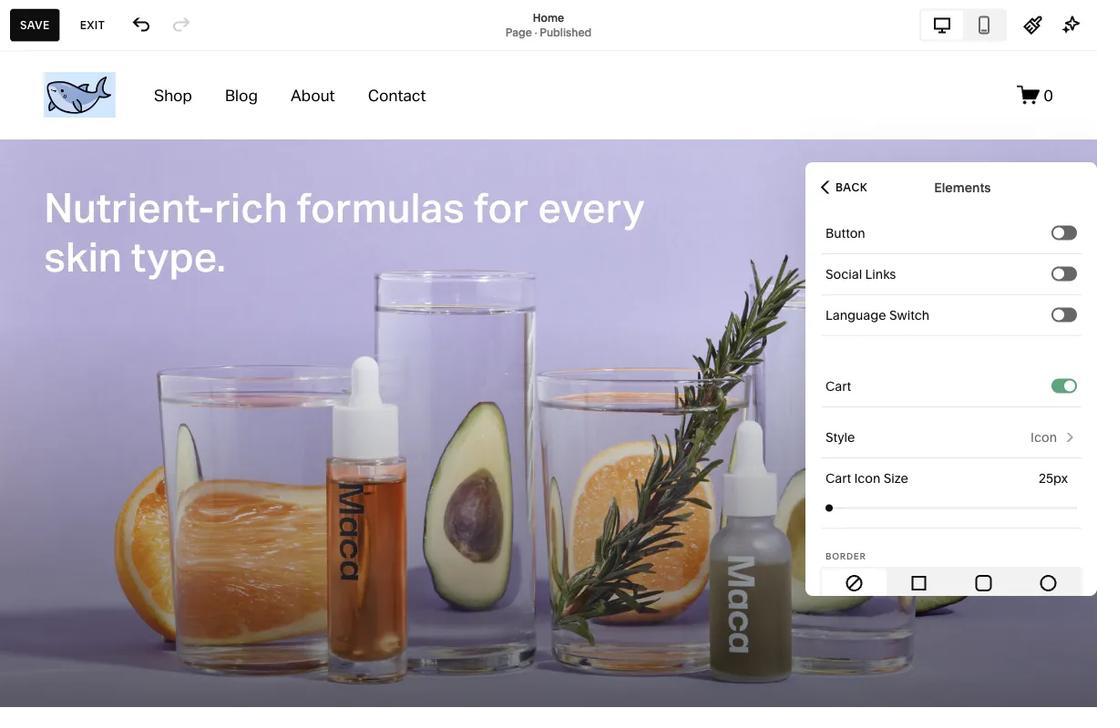Task type: describe. For each thing, give the bounding box(es) containing it.
acuity scheduling link
[[30, 274, 202, 295]]

contacts
[[30, 210, 93, 228]]

Cart Icon Size range field
[[826, 488, 1078, 528]]

settings
[[30, 589, 87, 607]]

marketing link
[[30, 177, 202, 198]]

size
[[884, 471, 909, 486]]

border
[[826, 551, 867, 562]]

1 vertical spatial tab list
[[822, 569, 1081, 598]]

ruby
[[72, 681, 99, 695]]

help link
[[30, 621, 63, 641]]

Cart checkbox
[[1065, 381, 1076, 392]]

acuity
[[30, 275, 74, 293]]

scheduling
[[78, 275, 156, 293]]

cart icon size
[[826, 471, 909, 486]]

Button checkbox
[[1054, 227, 1065, 238]]

ruby anderson
[[72, 681, 152, 695]]

2 icon image from the left
[[909, 573, 930, 594]]

asset library link
[[30, 556, 202, 578]]

1 icon image from the left
[[845, 573, 865, 594]]

website link
[[30, 112, 202, 134]]

social links
[[826, 267, 897, 282]]

analytics
[[30, 243, 94, 260]]

links
[[866, 267, 897, 282]]

selling
[[30, 145, 77, 163]]

asset library
[[30, 557, 121, 575]]

published
[[540, 26, 592, 39]]

settings link
[[30, 589, 202, 610]]

contacts link
[[30, 209, 202, 231]]

3 icon image from the left
[[974, 573, 994, 594]]

style
[[826, 430, 856, 445]]

0 vertical spatial icon
[[1031, 430, 1058, 445]]



Task type: vqa. For each thing, say whether or not it's contained in the screenshot.
Help link
yes



Task type: locate. For each thing, give the bounding box(es) containing it.
selling link
[[30, 145, 202, 166]]

marketing
[[30, 178, 101, 196]]

2 cart from the top
[[826, 471, 852, 486]]

0 horizontal spatial icon
[[855, 471, 881, 486]]

analytics link
[[30, 242, 202, 263]]

icon up cart icon size text field
[[1031, 430, 1058, 445]]

tab list
[[922, 10, 1006, 40], [822, 569, 1081, 598]]

asset
[[30, 557, 70, 575]]

icon
[[1031, 430, 1058, 445], [855, 471, 881, 486]]

button
[[826, 226, 866, 241]]

library
[[73, 557, 121, 575]]

language switch
[[826, 308, 930, 323]]

0 vertical spatial tab list
[[922, 10, 1006, 40]]

home page · published
[[506, 11, 592, 39]]

cart for cart
[[826, 379, 852, 394]]

cart for cart icon size
[[826, 471, 852, 486]]

exit
[[80, 18, 105, 31]]

switch
[[890, 308, 930, 323]]

back
[[836, 181, 868, 194]]

1 vertical spatial cart
[[826, 471, 852, 486]]

icon image
[[845, 573, 865, 594], [909, 573, 930, 594], [974, 573, 994, 594], [1039, 573, 1059, 594]]

website
[[30, 113, 87, 131]]

acuity scheduling
[[30, 275, 156, 293]]

1 cart from the top
[[826, 379, 852, 394]]

cart
[[826, 379, 852, 394], [826, 471, 852, 486]]

anderson
[[101, 681, 152, 695]]

1 vertical spatial icon
[[855, 471, 881, 486]]

icon left size
[[855, 471, 881, 486]]

exit button
[[70, 9, 115, 41]]

language
[[826, 308, 887, 323]]

1 horizontal spatial icon
[[1031, 430, 1058, 445]]

Cart Icon Size text field
[[1039, 469, 1072, 489]]

help
[[30, 622, 63, 640]]

save
[[20, 18, 50, 31]]

Language Switch checkbox
[[1054, 310, 1065, 320]]

social
[[826, 267, 863, 282]]

0 vertical spatial cart
[[826, 379, 852, 394]]

cart down style
[[826, 471, 852, 486]]

cart up style
[[826, 379, 852, 394]]

elements
[[935, 180, 992, 195]]

ra
[[37, 689, 53, 702]]

page
[[506, 26, 532, 39]]

back button
[[816, 167, 874, 207]]

·
[[535, 26, 538, 39]]

4 icon image from the left
[[1039, 573, 1059, 594]]

save button
[[10, 9, 60, 41]]

Social Links checkbox
[[1054, 269, 1065, 279]]

home
[[533, 11, 565, 24]]



